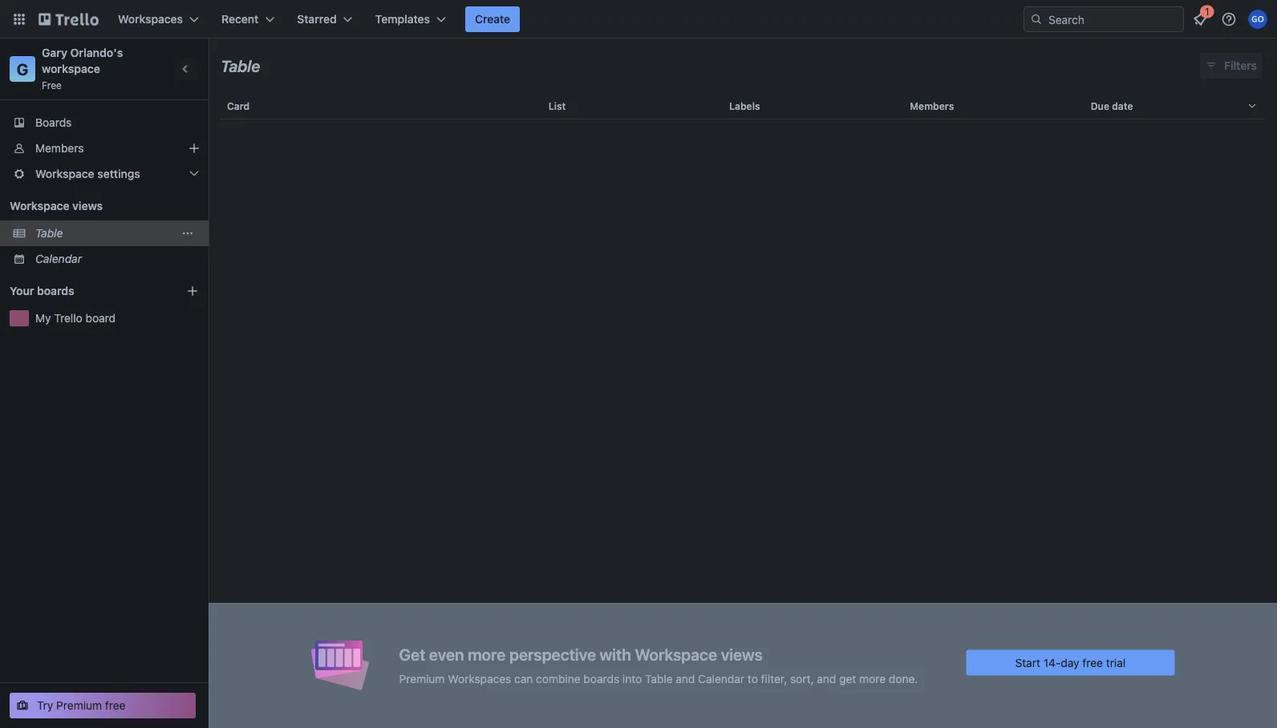 Task type: vqa. For each thing, say whether or not it's contained in the screenshot.
the topmost TABLE
yes



Task type: describe. For each thing, give the bounding box(es) containing it.
with
[[600, 646, 632, 665]]

workspace navigation collapse icon image
[[175, 58, 197, 80]]

labels button
[[723, 87, 904, 125]]

0 vertical spatial free
[[1083, 657, 1104, 670]]

14-
[[1044, 657, 1061, 670]]

free inside button
[[105, 699, 126, 713]]

try premium free button
[[10, 693, 196, 719]]

boards
[[35, 116, 72, 129]]

table containing card
[[209, 87, 1278, 729]]

labels
[[730, 100, 761, 112]]

perspective
[[510, 646, 596, 665]]

row inside table
[[221, 87, 1266, 125]]

0 horizontal spatial table
[[35, 227, 63, 240]]

combine
[[536, 673, 581, 686]]

your boards with 1 items element
[[10, 282, 162, 301]]

filter,
[[761, 673, 788, 686]]

trello
[[54, 312, 82, 325]]

recent button
[[212, 6, 284, 32]]

boards inside get even more perspective with workspace views premium workspaces can combine boards into table and calendar to filter, sort, and get more done.
[[584, 673, 620, 686]]

settings
[[97, 167, 140, 181]]

gary orlando's workspace link
[[42, 46, 126, 75]]

primary element
[[0, 0, 1278, 39]]

workspace actions menu image
[[181, 227, 194, 240]]

workspaces inside get even more perspective with workspace views premium workspaces can combine boards into table and calendar to filter, sort, and get more done.
[[448, 673, 512, 686]]

done.
[[889, 673, 918, 686]]

date
[[1113, 100, 1134, 112]]

workspace views
[[10, 199, 103, 213]]

table inside get even more perspective with workspace views premium workspaces can combine boards into table and calendar to filter, sort, and get more done.
[[645, 673, 673, 686]]

get
[[840, 673, 857, 686]]

try premium free
[[37, 699, 126, 713]]

workspace for workspace settings
[[35, 167, 94, 181]]

back to home image
[[39, 6, 99, 32]]

your boards
[[10, 285, 74, 298]]

my trello board
[[35, 312, 116, 325]]

card
[[227, 100, 250, 112]]

filters
[[1225, 59, 1258, 72]]

gary orlando's workspace free
[[42, 46, 126, 91]]

trial
[[1107, 657, 1126, 670]]

list
[[549, 100, 566, 112]]

members link
[[0, 136, 209, 161]]

2 and from the left
[[817, 673, 837, 686]]

workspace inside get even more perspective with workspace views premium workspaces can combine boards into table and calendar to filter, sort, and get more done.
[[635, 646, 718, 665]]

boards link
[[0, 110, 209, 136]]

add board image
[[186, 285, 199, 298]]

sort,
[[791, 673, 814, 686]]

into
[[623, 673, 642, 686]]

filters button
[[1201, 53, 1263, 79]]

premium inside get even more perspective with workspace views premium workspaces can combine boards into table and calendar to filter, sort, and get more done.
[[399, 673, 445, 686]]

1 vertical spatial members
[[35, 142, 84, 155]]

list button
[[542, 87, 723, 125]]

my
[[35, 312, 51, 325]]

start 14-day free trial link
[[967, 651, 1175, 676]]

workspace settings button
[[0, 161, 209, 187]]

workspace for workspace views
[[10, 199, 69, 213]]

open information menu image
[[1222, 11, 1238, 27]]



Task type: locate. For each thing, give the bounding box(es) containing it.
1 horizontal spatial boards
[[584, 673, 620, 686]]

0 vertical spatial premium
[[399, 673, 445, 686]]

your
[[10, 285, 34, 298]]

orlando's
[[70, 46, 123, 59]]

premium right try
[[56, 699, 102, 713]]

more right even
[[468, 646, 506, 665]]

workspace up workspace views
[[35, 167, 94, 181]]

1 horizontal spatial more
[[860, 673, 886, 686]]

starred button
[[288, 6, 363, 32]]

workspace
[[35, 167, 94, 181], [10, 199, 69, 213], [635, 646, 718, 665]]

boards
[[37, 285, 74, 298], [584, 673, 620, 686]]

0 vertical spatial workspaces
[[118, 12, 183, 26]]

boards inside 'element'
[[37, 285, 74, 298]]

0 vertical spatial views
[[72, 199, 103, 213]]

create
[[475, 12, 511, 26]]

0 horizontal spatial premium
[[56, 699, 102, 713]]

1 horizontal spatial views
[[721, 646, 763, 665]]

2 horizontal spatial table
[[645, 673, 673, 686]]

Table text field
[[221, 51, 260, 81]]

views up the to
[[721, 646, 763, 665]]

due date button
[[1085, 87, 1266, 125]]

g link
[[10, 56, 35, 82]]

1 horizontal spatial premium
[[399, 673, 445, 686]]

workspaces inside dropdown button
[[118, 12, 183, 26]]

can
[[515, 673, 533, 686]]

1 horizontal spatial workspaces
[[448, 673, 512, 686]]

0 vertical spatial members
[[910, 100, 955, 112]]

1 vertical spatial table
[[35, 227, 63, 240]]

templates button
[[366, 6, 456, 32]]

premium inside button
[[56, 699, 102, 713]]

calendar inside get even more perspective with workspace views premium workspaces can combine boards into table and calendar to filter, sort, and get more done.
[[698, 673, 745, 686]]

members inside button
[[910, 100, 955, 112]]

free right try
[[105, 699, 126, 713]]

and left get
[[817, 673, 837, 686]]

and
[[676, 673, 695, 686], [817, 673, 837, 686]]

try
[[37, 699, 53, 713]]

free
[[42, 79, 62, 91]]

to
[[748, 673, 758, 686]]

create button
[[466, 6, 520, 32]]

views
[[72, 199, 103, 213], [721, 646, 763, 665]]

table up card
[[221, 56, 260, 75]]

1 vertical spatial calendar
[[698, 673, 745, 686]]

my trello board link
[[35, 311, 199, 327]]

table
[[221, 56, 260, 75], [35, 227, 63, 240], [645, 673, 673, 686]]

get even more perspective with workspace views premium workspaces can combine boards into table and calendar to filter, sort, and get more done.
[[399, 646, 918, 686]]

and right into
[[676, 673, 695, 686]]

members button
[[904, 87, 1085, 125]]

board
[[86, 312, 116, 325]]

1 vertical spatial workspace
[[10, 199, 69, 213]]

0 horizontal spatial boards
[[37, 285, 74, 298]]

1 horizontal spatial table
[[221, 56, 260, 75]]

1 vertical spatial views
[[721, 646, 763, 665]]

start
[[1016, 657, 1041, 670]]

search image
[[1031, 13, 1043, 26]]

0 vertical spatial more
[[468, 646, 506, 665]]

get
[[399, 646, 426, 665]]

1 vertical spatial premium
[[56, 699, 102, 713]]

due
[[1091, 100, 1110, 112]]

1 notification image
[[1191, 10, 1210, 29]]

1 vertical spatial more
[[860, 673, 886, 686]]

1 vertical spatial free
[[105, 699, 126, 713]]

gary
[[42, 46, 67, 59]]

free
[[1083, 657, 1104, 670], [105, 699, 126, 713]]

0 vertical spatial workspace
[[35, 167, 94, 181]]

1 vertical spatial boards
[[584, 673, 620, 686]]

g
[[17, 59, 28, 78]]

2 vertical spatial workspace
[[635, 646, 718, 665]]

table link
[[35, 226, 173, 242]]

calendar up your boards
[[35, 252, 82, 266]]

table
[[209, 87, 1278, 729]]

due date
[[1091, 100, 1134, 112]]

gary orlando (garyorlando) image
[[1249, 10, 1268, 29]]

1 horizontal spatial calendar
[[698, 673, 745, 686]]

workspace up into
[[635, 646, 718, 665]]

0 horizontal spatial more
[[468, 646, 506, 665]]

0 horizontal spatial free
[[105, 699, 126, 713]]

1 horizontal spatial free
[[1083, 657, 1104, 670]]

0 horizontal spatial and
[[676, 673, 695, 686]]

workspaces down even
[[448, 673, 512, 686]]

starred
[[297, 12, 337, 26]]

Search field
[[1043, 7, 1184, 31]]

card button
[[221, 87, 542, 125]]

table right into
[[645, 673, 673, 686]]

premium down get
[[399, 673, 445, 686]]

0 horizontal spatial workspaces
[[118, 12, 183, 26]]

templates
[[375, 12, 430, 26]]

calendar
[[35, 252, 82, 266], [698, 673, 745, 686]]

even
[[429, 646, 464, 665]]

workspace
[[42, 62, 100, 75]]

0 horizontal spatial members
[[35, 142, 84, 155]]

0 vertical spatial boards
[[37, 285, 74, 298]]

boards up 'my' on the left top of the page
[[37, 285, 74, 298]]

1 horizontal spatial members
[[910, 100, 955, 112]]

1 vertical spatial workspaces
[[448, 673, 512, 686]]

calendar link
[[35, 251, 199, 267]]

premium
[[399, 673, 445, 686], [56, 699, 102, 713]]

0 horizontal spatial calendar
[[35, 252, 82, 266]]

row
[[221, 87, 1266, 125]]

recent
[[222, 12, 259, 26]]

1 horizontal spatial and
[[817, 673, 837, 686]]

2 vertical spatial table
[[645, 673, 673, 686]]

workspace inside 'popup button'
[[35, 167, 94, 181]]

workspaces up workspace navigation collapse icon
[[118, 12, 183, 26]]

more
[[468, 646, 506, 665], [860, 673, 886, 686]]

more right get
[[860, 673, 886, 686]]

table down workspace views
[[35, 227, 63, 240]]

workspaces
[[118, 12, 183, 26], [448, 673, 512, 686]]

0 horizontal spatial views
[[72, 199, 103, 213]]

calendar left the to
[[698, 673, 745, 686]]

start 14-day free trial
[[1016, 657, 1126, 670]]

workspace settings
[[35, 167, 140, 181]]

views down workspace settings
[[72, 199, 103, 213]]

members
[[910, 100, 955, 112], [35, 142, 84, 155]]

row containing card
[[221, 87, 1266, 125]]

0 vertical spatial calendar
[[35, 252, 82, 266]]

views inside get even more perspective with workspace views premium workspaces can combine boards into table and calendar to filter, sort, and get more done.
[[721, 646, 763, 665]]

workspace down workspace settings
[[10, 199, 69, 213]]

0 vertical spatial table
[[221, 56, 260, 75]]

workspaces button
[[108, 6, 209, 32]]

boards down with
[[584, 673, 620, 686]]

day
[[1061, 657, 1080, 670]]

free right day
[[1083, 657, 1104, 670]]

calendar inside calendar link
[[35, 252, 82, 266]]

1 and from the left
[[676, 673, 695, 686]]



